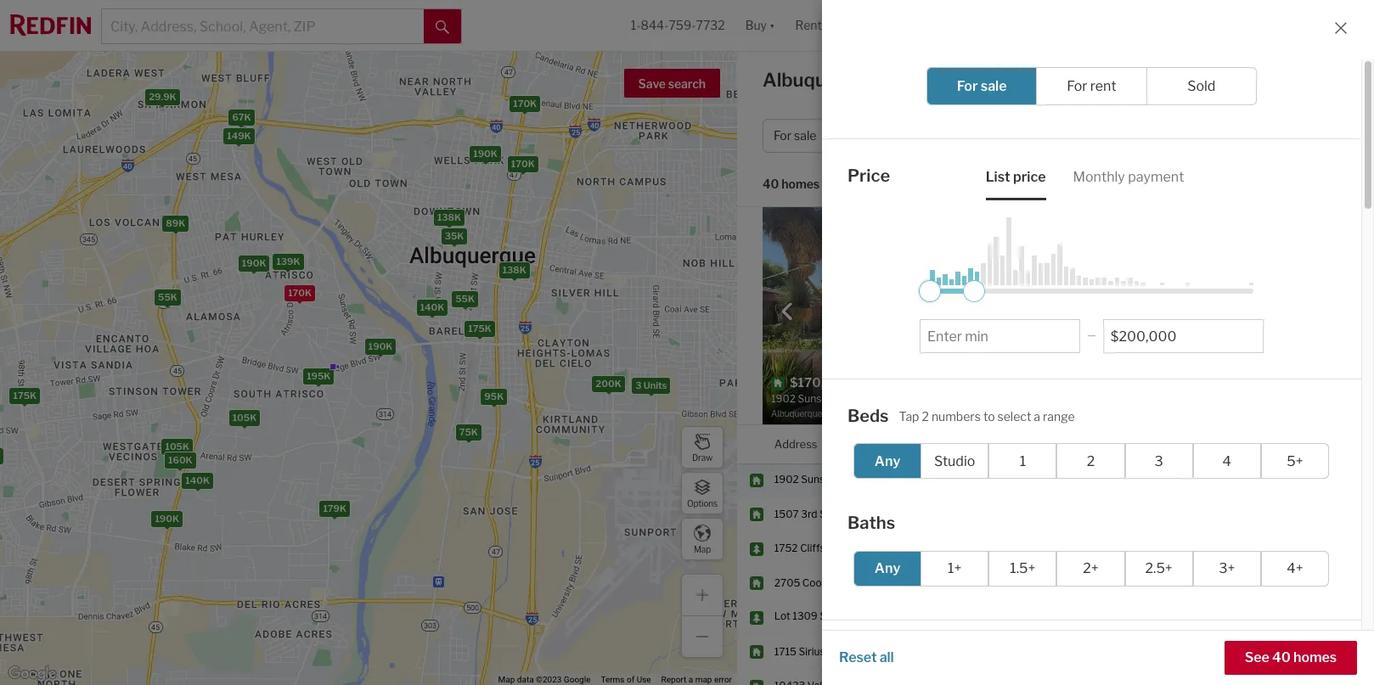 Task type: locate. For each thing, give the bounding box(es) containing it.
17
[[1264, 611, 1275, 624]]

2 vertical spatial 2
[[1056, 577, 1062, 589]]

see
[[1245, 650, 1270, 666]]

2 right beds button
[[1087, 453, 1095, 469]]

see 40 homes button
[[1225, 641, 1357, 675]]

0 vertical spatial nw
[[832, 508, 851, 521]]

$155
[[1212, 645, 1236, 658]]

filters
[[1257, 129, 1291, 143]]

1 horizontal spatial homes
[[1294, 650, 1337, 666]]

days for $190,000
[[1278, 577, 1300, 589]]

4 albuquerque from the top
[[878, 645, 940, 658]]

2 16 days from the top
[[1264, 577, 1300, 589]]

1 vertical spatial dr
[[871, 610, 882, 623]]

sw for 1715 sirius ave sw
[[848, 645, 865, 658]]

monthly
[[1073, 169, 1125, 185]]

1 inside button
[[1300, 129, 1306, 143]]

for sale left "sale"
[[957, 78, 1007, 94]]

0 horizontal spatial 138k
[[437, 211, 461, 223]]

2 horizontal spatial 3
[[1155, 453, 1164, 469]]

sale up 40 homes
[[794, 129, 817, 143]]

up to $200k
[[867, 129, 938, 143]]

price down up
[[848, 166, 890, 186]]

for sale inside checkbox
[[957, 78, 1007, 94]]

for up 40 homes
[[774, 129, 792, 143]]

1 vertical spatial 105k
[[165, 441, 189, 453]]

55k down 89k
[[158, 291, 177, 303]]

For sale checkbox
[[927, 67, 1037, 105]]

map region
[[0, 0, 883, 686]]

payment
[[1128, 169, 1184, 185]]

2 vertical spatial favorite this home image
[[1335, 640, 1356, 661]]

190k
[[473, 148, 498, 159], [242, 257, 266, 269], [369, 341, 393, 353], [155, 513, 179, 525]]

2 albuquerque from the top
[[878, 508, 940, 521]]

0 vertical spatial map
[[694, 544, 711, 554]]

0 vertical spatial sw
[[895, 473, 912, 486]]

$190,000
[[956, 577, 1004, 589]]

0 vertical spatial any
[[875, 453, 901, 469]]

rd
[[879, 473, 892, 486]]

1 inside checkbox
[[1020, 453, 1026, 469]]

albuquerque down location button at the bottom of the page
[[878, 473, 940, 486]]

3 down beds button
[[1056, 473, 1062, 486]]

beds down range
[[1056, 437, 1082, 451]]

1 horizontal spatial for sale
[[957, 78, 1007, 94]]

favorite this home image up beds button
[[1068, 395, 1088, 415]]

1 horizontal spatial nw
[[855, 542, 874, 555]]

0 horizontal spatial for sale
[[774, 129, 817, 143]]

map inside button
[[694, 544, 711, 554]]

albuquerque down vista
[[878, 577, 940, 589]]

beds left /
[[1099, 129, 1127, 143]]

any inside radio
[[875, 561, 901, 577]]

2 vertical spatial 3
[[1056, 473, 1062, 486]]

0 horizontal spatial 40
[[763, 177, 779, 191]]

139k
[[276, 255, 300, 267]]

hoa
[[1069, 322, 1092, 335]]

for left for
[[957, 78, 978, 94]]

1902 sunset gardens rd sw
[[775, 473, 912, 486]]

google image
[[4, 663, 60, 686]]

terms of use link
[[601, 675, 651, 685]]

maximum price slider
[[964, 280, 986, 302]]

market insights
[[1162, 74, 1263, 90]]

baths inside button
[[1136, 129, 1169, 143]]

1 horizontal spatial 138k
[[503, 264, 527, 276]]

1 down baths button
[[1099, 473, 1104, 486]]

sale left "sale"
[[981, 78, 1007, 94]]

0 vertical spatial 16 days
[[1264, 542, 1300, 555]]

2 vertical spatial option group
[[854, 551, 1329, 587]]

1 checkbox
[[989, 443, 1057, 479]]

16 for $173
[[1264, 577, 1276, 589]]

0 vertical spatial homes
[[782, 177, 820, 191]]

list price element
[[986, 154, 1046, 200]]

2 horizontal spatial baths
[[1136, 129, 1169, 143]]

price up "studio"
[[956, 437, 983, 451]]

3 down sq.ft.
[[1155, 453, 1164, 469]]

type
[[1024, 129, 1049, 143], [900, 647, 936, 667]]

1 horizontal spatial $127
[[1212, 473, 1235, 486]]

Enter min text field
[[928, 328, 1073, 344]]

0 horizontal spatial 105k
[[165, 441, 189, 453]]

home inside home type button
[[987, 129, 1021, 143]]

1 horizontal spatial map
[[694, 544, 711, 554]]

1 vertical spatial nw
[[855, 542, 874, 555]]

0 vertical spatial 105k
[[232, 412, 257, 424]]

redfin
[[1282, 437, 1316, 451]]

beds inside button
[[1099, 129, 1127, 143]]

for for for sale checkbox
[[957, 78, 978, 94]]

105k
[[232, 412, 257, 424], [165, 441, 189, 453]]

16 left 4+
[[1264, 577, 1276, 589]]

0 horizontal spatial 3
[[636, 380, 642, 392]]

0 horizontal spatial type
[[900, 647, 936, 667]]

units
[[644, 380, 667, 392]]

favorite this home image up favorite this home icon on the right bottom of the page
[[1335, 640, 1356, 661]]

0 vertical spatial option group
[[927, 67, 1257, 105]]

2 left 2+
[[1056, 577, 1062, 589]]

beds / baths button
[[1088, 119, 1202, 153]]

16 days for $173
[[1264, 577, 1300, 589]]

1 horizontal spatial 40
[[1273, 650, 1291, 666]]

to right up
[[885, 129, 897, 143]]

$200k
[[899, 129, 938, 143]]

albuquerque right the reset
[[878, 645, 940, 658]]

save search
[[638, 76, 706, 91]]

0 horizontal spatial home
[[848, 647, 896, 667]]

nw right st at the bottom right of page
[[832, 508, 851, 521]]

0 horizontal spatial price
[[848, 166, 890, 186]]

0 vertical spatial favorite this home image
[[1068, 395, 1088, 415]]

3 left units
[[636, 380, 642, 392]]

2 vertical spatial baths
[[848, 513, 895, 533]]

days
[[1273, 473, 1296, 486], [1278, 542, 1300, 555], [1278, 577, 1300, 589], [1277, 611, 1300, 624], [1278, 645, 1300, 658]]

for sale up 40 homes
[[774, 129, 817, 143]]

2 horizontal spatial for
[[1067, 78, 1088, 94]]

1,100
[[1142, 577, 1168, 589]]

reset all button
[[839, 641, 894, 675]]

1 albuquerque from the top
[[878, 473, 940, 486]]

map for map data ©2023 google
[[498, 675, 515, 685]]

0 horizontal spatial a
[[689, 675, 693, 685]]

map down options
[[694, 544, 711, 554]]

2 any from the top
[[875, 561, 901, 577]]

sw
[[895, 473, 912, 486], [856, 577, 874, 589], [848, 645, 865, 658]]

homes down for sale "button"
[[782, 177, 820, 191]]

recommended
[[871, 177, 957, 191]]

days up 4+
[[1278, 542, 1300, 555]]

sw right rd
[[895, 473, 912, 486]]

type up price
[[1024, 129, 1049, 143]]

16 days up 4+
[[1264, 542, 1300, 555]]

built
[[1247, 276, 1269, 289]]

759-
[[669, 18, 696, 33]]

favorite this home image
[[1068, 395, 1088, 415], [1335, 606, 1356, 626], [1335, 640, 1356, 661]]

16 right 3+ radio
[[1264, 542, 1276, 555]]

0 vertical spatial for sale
[[957, 78, 1007, 94]]

for
[[957, 78, 978, 94], [1067, 78, 1088, 94], [774, 129, 792, 143]]

all filters • 1
[[1240, 129, 1306, 143]]

option group containing for sale
[[927, 67, 1257, 105]]

1 horizontal spatial 105k
[[232, 412, 257, 424]]

29.9k
[[149, 91, 176, 103]]

55k down 35k
[[455, 293, 475, 305]]

submit search image
[[436, 20, 449, 34]]

for left 'rent'
[[1067, 78, 1088, 94]]

0 horizontal spatial map
[[498, 675, 515, 685]]

0 horizontal spatial homes
[[782, 177, 820, 191]]

see 40 homes
[[1245, 650, 1337, 666]]

any inside 'checkbox'
[[875, 453, 901, 469]]

2 vertical spatial beds
[[1056, 437, 1082, 451]]

1 vertical spatial 40
[[1273, 650, 1291, 666]]

0 vertical spatial 16
[[1264, 542, 1276, 555]]

albuquerque for 1507 3rd st nw
[[878, 508, 940, 521]]

any up rd
[[875, 453, 901, 469]]

0 vertical spatial 175k
[[468, 323, 492, 335]]

0 vertical spatial sale
[[981, 78, 1007, 94]]

option group
[[927, 67, 1257, 105], [854, 443, 1329, 479], [854, 551, 1329, 587]]

0 horizontal spatial nw
[[832, 508, 851, 521]]

2 16 from the top
[[1264, 577, 1276, 589]]

a left map
[[689, 675, 693, 685]]

Sold checkbox
[[1147, 67, 1257, 105]]

sw right ave
[[848, 645, 865, 658]]

to inside 'button'
[[885, 129, 897, 143]]

nw
[[832, 508, 851, 521], [855, 542, 874, 555]]

map
[[694, 544, 711, 554], [498, 675, 515, 685]]

market
[[1162, 74, 1209, 90]]

baths
[[1136, 129, 1169, 143], [1099, 437, 1129, 451], [848, 513, 895, 533]]

tap
[[899, 409, 920, 424]]

1507 3rd st nw
[[775, 508, 851, 521]]

1902 sunset gardens rd sw link
[[775, 473, 912, 487]]

0 horizontal spatial dr
[[842, 542, 853, 555]]

all
[[1240, 129, 1255, 143]]

0 vertical spatial a
[[1034, 409, 1041, 424]]

2 horizontal spatial beds
[[1099, 129, 1127, 143]]

2 inside 2 option
[[1087, 453, 1095, 469]]

all filters • 1 button
[[1208, 119, 1317, 153]]

1 vertical spatial 2
[[1087, 453, 1095, 469]]

vista
[[878, 542, 908, 555]]

1 16 from the top
[[1264, 542, 1276, 555]]

1 horizontal spatial 140k
[[420, 302, 445, 314]]

days up 17 days
[[1278, 577, 1300, 589]]

nw left vista
[[855, 542, 874, 555]]

location button
[[878, 426, 924, 464]]

lot
[[775, 610, 791, 623]]

nw for st
[[832, 508, 851, 521]]

1 vertical spatial 175k
[[13, 390, 37, 402]]

1 vertical spatial type
[[900, 647, 936, 667]]

1 any from the top
[[875, 453, 901, 469]]

0 vertical spatial home
[[987, 129, 1021, 143]]

16 days up 17 days
[[1264, 577, 1300, 589]]

days right "17"
[[1277, 611, 1300, 624]]

to
[[885, 129, 897, 143], [984, 409, 995, 424]]

138k
[[437, 211, 461, 223], [503, 264, 527, 276]]

1 vertical spatial a
[[689, 675, 693, 685]]

Any checkbox
[[854, 443, 922, 479]]

home right ave
[[848, 647, 896, 667]]

6 days
[[1264, 473, 1296, 486]]

days right 6
[[1273, 473, 1296, 486]]

1507
[[775, 508, 799, 521]]

0 horizontal spatial $127
[[1157, 276, 1182, 289]]

sw right blvd
[[856, 577, 874, 589]]

1 vertical spatial 16 days
[[1264, 577, 1300, 589]]

3
[[636, 380, 642, 392], [1155, 453, 1164, 469], [1056, 473, 1062, 486]]

2 checkbox
[[1057, 443, 1125, 479]]

type right all
[[900, 647, 936, 667]]

home up list
[[987, 129, 1021, 143]]

1 horizontal spatial home
[[987, 129, 1021, 143]]

1 vertical spatial 170k
[[511, 158, 535, 170]]

a left range
[[1034, 409, 1041, 424]]

Any radio
[[854, 551, 922, 587]]

homes
[[782, 177, 820, 191], [1294, 650, 1337, 666]]

$/sq.ft.
[[1212, 437, 1251, 451]]

1 16 days from the top
[[1264, 542, 1300, 555]]

home type down the pedro
[[848, 647, 936, 667]]

monthly payment element
[[1073, 154, 1184, 200]]

baths up 1752 cliffside dr nw vista magnifica
[[848, 513, 895, 533]]

1 horizontal spatial type
[[1024, 129, 1049, 143]]

1 vertical spatial beds
[[848, 406, 889, 426]]

1 vertical spatial map
[[498, 675, 515, 685]]

1 vertical spatial price
[[956, 437, 983, 451]]

4
[[1223, 453, 1232, 469]]

1 horizontal spatial 175k
[[468, 323, 492, 335]]

homes up favorite this home icon on the right bottom of the page
[[1294, 650, 1337, 666]]

any down vista
[[875, 561, 901, 577]]

report a map error
[[661, 675, 732, 685]]

1 vertical spatial baths
[[1099, 437, 1129, 451]]

35k
[[445, 230, 464, 242]]

3+ radio
[[1193, 551, 1261, 587]]

3 for 3 units
[[636, 380, 642, 392]]

dr right the pedro
[[871, 610, 882, 623]]

for inside 'checkbox'
[[1067, 78, 1088, 94]]

0 vertical spatial price
[[848, 166, 890, 186]]

report
[[661, 675, 687, 685]]

remove up to $200k image
[[947, 131, 957, 141]]

1 vertical spatial 3
[[1155, 453, 1164, 469]]

1 vertical spatial any
[[875, 561, 901, 577]]

1 vertical spatial 140k
[[185, 475, 210, 487]]

google
[[564, 675, 591, 685]]

0 vertical spatial to
[[885, 129, 897, 143]]

1 horizontal spatial home type
[[987, 129, 1049, 143]]

location
[[878, 437, 924, 451]]

40 right see
[[1273, 650, 1291, 666]]

ave
[[828, 645, 846, 658]]

1507 3rd st nw link
[[775, 508, 863, 522]]

year built
[[1223, 276, 1269, 289]]

days for $170,000
[[1273, 473, 1296, 486]]

1 down select
[[1020, 453, 1026, 469]]

2
[[922, 409, 929, 424], [1087, 453, 1095, 469], [1056, 577, 1062, 589]]

home type up list price
[[987, 129, 1049, 143]]

1 horizontal spatial price
[[956, 437, 983, 451]]

previous button image
[[779, 303, 796, 320]]

draw
[[692, 452, 713, 463]]

2 right tap
[[922, 409, 929, 424]]

1 vertical spatial 16
[[1264, 577, 1276, 589]]

3 inside map region
[[636, 380, 642, 392]]

nm
[[886, 69, 918, 91]]

2 horizontal spatial 2
[[1087, 453, 1095, 469]]

1
[[1300, 129, 1306, 143], [1020, 453, 1026, 469], [1099, 473, 1104, 486], [1099, 577, 1104, 589]]

3 inside 3 checkbox
[[1155, 453, 1164, 469]]

dr right the cliffside
[[842, 542, 853, 555]]

0 horizontal spatial 2
[[922, 409, 929, 424]]

2 vertical spatial 170k
[[288, 287, 312, 299]]

0 vertical spatial beds
[[1099, 129, 1127, 143]]

6
[[1264, 473, 1271, 486]]

baths left sq.ft.
[[1099, 437, 1129, 451]]

2 vertical spatial sw
[[848, 645, 865, 658]]

terms
[[601, 675, 625, 685]]

0 vertical spatial home type
[[987, 129, 1049, 143]]

any
[[875, 453, 901, 469], [875, 561, 901, 577]]

1 vertical spatial to
[[984, 409, 995, 424]]

for inside checkbox
[[957, 78, 978, 94]]

year
[[1223, 276, 1244, 289]]

to left select
[[984, 409, 995, 424]]

list price
[[986, 169, 1046, 185]]

1 horizontal spatial baths
[[1099, 437, 1129, 451]]

1-844-759-7732
[[631, 18, 725, 33]]

1 right •
[[1300, 129, 1306, 143]]

reset
[[839, 650, 877, 666]]

18 days
[[1264, 645, 1300, 658]]

sunset
[[801, 473, 835, 486]]

albuquerque
[[878, 473, 940, 486], [878, 508, 940, 521], [878, 577, 940, 589], [878, 645, 940, 658]]

$127 up none
[[1157, 276, 1182, 289]]

1 horizontal spatial dr
[[871, 610, 882, 623]]

beds left tap
[[848, 406, 889, 426]]

0 horizontal spatial home type
[[848, 647, 936, 667]]

draw button
[[681, 426, 724, 469]]

map left data
[[498, 675, 515, 685]]

none
[[1156, 322, 1182, 335]]

1 vertical spatial sale
[[794, 129, 817, 143]]

favorite this home image right 17 days
[[1335, 606, 1356, 626]]

$127 down 4
[[1212, 473, 1235, 486]]

Enter max text field
[[1111, 328, 1256, 344]]

55k
[[158, 291, 177, 303], [455, 293, 475, 305]]

san
[[820, 610, 838, 623]]

170k
[[513, 98, 537, 109], [511, 158, 535, 170], [288, 287, 312, 299]]

map
[[695, 675, 712, 685]]

1309
[[793, 610, 818, 623]]

baths right /
[[1136, 129, 1169, 143]]

40 down for sale "button"
[[763, 177, 779, 191]]

3 for 3 checkbox
[[1155, 453, 1164, 469]]

1+ radio
[[921, 551, 989, 587]]

albuquerque up vista
[[878, 508, 940, 521]]

map for map
[[694, 544, 711, 554]]

1 vertical spatial sw
[[856, 577, 874, 589]]



Task type: describe. For each thing, give the bounding box(es) containing it.
1 right 2+
[[1099, 577, 1104, 589]]

3 checkbox
[[1125, 443, 1193, 479]]

sort : recommended
[[841, 177, 957, 191]]

search
[[668, 76, 706, 91]]

for sale inside "button"
[[774, 129, 817, 143]]

40 inside button
[[1273, 650, 1291, 666]]

sale inside "button"
[[794, 129, 817, 143]]

beds for beds button
[[1056, 437, 1082, 451]]

terms of use
[[601, 675, 651, 685]]

0 horizontal spatial 140k
[[185, 475, 210, 487]]

select
[[998, 409, 1032, 424]]

0 vertical spatial $127
[[1157, 276, 1182, 289]]

5+
[[1287, 453, 1304, 469]]

reset all
[[839, 650, 894, 666]]

1-844-759-7732 link
[[631, 18, 725, 33]]

range
[[1043, 409, 1075, 424]]

for inside "button"
[[774, 129, 792, 143]]

3rd
[[801, 508, 818, 521]]

cliffside
[[800, 542, 840, 555]]

sw for 2705 coors blvd sw albuquerque
[[856, 577, 874, 589]]

sale
[[1018, 69, 1057, 91]]

sale inside checkbox
[[981, 78, 1007, 94]]

$/sq. ft.
[[1069, 276, 1108, 289]]

149k
[[227, 130, 251, 142]]

1 vertical spatial 138k
[[503, 264, 527, 276]]

160k
[[168, 455, 193, 466]]

save
[[638, 76, 666, 91]]

7732
[[696, 18, 725, 33]]

up to $200k button
[[856, 119, 970, 153]]

beds for beds / baths
[[1099, 129, 1127, 143]]

save search button
[[624, 69, 720, 98]]

Studio checkbox
[[921, 443, 989, 479]]

report a map error link
[[661, 675, 732, 685]]

16 for —
[[1264, 542, 1276, 555]]

minimum price slider
[[919, 280, 941, 302]]

insights
[[1212, 74, 1263, 90]]

map data ©2023 google
[[498, 675, 591, 685]]

albuquerque,
[[763, 69, 882, 91]]

1 vertical spatial favorite this home image
[[1335, 606, 1356, 626]]

1 vertical spatial home
[[848, 647, 896, 667]]

16 days for —
[[1264, 542, 1300, 555]]

:
[[865, 177, 868, 191]]

1.5+
[[1010, 561, 1036, 577]]

monthly payment
[[1073, 169, 1184, 185]]

on redfin button
[[1264, 426, 1316, 464]]

any for studio
[[875, 453, 901, 469]]

0 vertical spatial 40
[[763, 177, 779, 191]]

albuquerque for 1902 sunset gardens rd sw
[[878, 473, 940, 486]]

200k
[[596, 378, 622, 390]]

1.5+ radio
[[989, 551, 1057, 587]]

dr inside lot 1309 san pedro dr link
[[871, 610, 882, 623]]

homes inside button
[[1294, 650, 1337, 666]]

$67,000
[[956, 542, 999, 555]]

0 horizontal spatial 55k
[[158, 291, 177, 303]]

0 horizontal spatial baths
[[848, 513, 895, 533]]

95k
[[485, 391, 504, 403]]

all
[[880, 650, 894, 666]]

1 horizontal spatial a
[[1034, 409, 1041, 424]]

1752
[[775, 542, 798, 555]]

179k
[[323, 503, 347, 515]]

$170,000
[[956, 473, 1004, 486]]

89k
[[166, 218, 185, 230]]

1 vertical spatial option group
[[854, 443, 1329, 479]]

1715
[[775, 645, 797, 658]]

0 vertical spatial 140k
[[420, 302, 445, 314]]

75k
[[459, 426, 478, 438]]

address button
[[775, 426, 818, 464]]

type inside button
[[1024, 129, 1049, 143]]

days for $45,000
[[1277, 611, 1300, 624]]

albuquerque for 1715 sirius ave sw
[[878, 645, 940, 658]]

nw for dr
[[855, 542, 874, 555]]

any for 1+
[[875, 561, 901, 577]]

data
[[517, 675, 534, 685]]

2.5+ radio
[[1125, 551, 1193, 587]]

0 vertical spatial dr
[[842, 542, 853, 555]]

status
[[1223, 322, 1254, 335]]

ft.
[[1096, 276, 1108, 289]]

4 checkbox
[[1193, 443, 1261, 479]]

favorite this home image
[[1335, 675, 1356, 686]]

sq.ft. button
[[1142, 426, 1171, 464]]

40 homes
[[763, 177, 820, 191]]

0 horizontal spatial beds
[[848, 406, 889, 426]]

beds / baths
[[1099, 129, 1169, 143]]

up
[[867, 129, 883, 143]]

1 vertical spatial home type
[[848, 647, 936, 667]]

/
[[1130, 129, 1134, 143]]

1-
[[631, 18, 641, 33]]

844-
[[641, 18, 669, 33]]

address
[[775, 437, 818, 451]]

4+ radio
[[1261, 551, 1329, 587]]

1752 cliffside dr nw vista magnifica
[[775, 542, 968, 555]]

1 horizontal spatial 2
[[1056, 577, 1062, 589]]

City, Address, School, Agent, ZIP search field
[[102, 9, 424, 43]]

sirius
[[799, 645, 825, 658]]

1 horizontal spatial 55k
[[455, 293, 475, 305]]

1902
[[775, 473, 799, 486]]

tap 2 numbers to select a range
[[899, 409, 1075, 424]]

4+
[[1287, 561, 1304, 577]]

studio
[[934, 453, 975, 469]]

map button
[[681, 518, 724, 561]]

st
[[820, 508, 830, 521]]

195k
[[307, 370, 331, 382]]

0 vertical spatial 2
[[922, 409, 929, 424]]

2+ radio
[[1057, 551, 1125, 587]]

0 horizontal spatial 175k
[[13, 390, 37, 402]]

magnifica
[[910, 542, 968, 555]]

options button
[[681, 472, 724, 515]]

5+ checkbox
[[1261, 443, 1329, 479]]

options
[[687, 498, 718, 508]]

$173
[[1212, 577, 1235, 589]]

1 horizontal spatial 3
[[1056, 473, 1062, 486]]

3 albuquerque from the top
[[878, 577, 940, 589]]

67k
[[232, 111, 251, 123]]

days right 18
[[1278, 645, 1300, 658]]

For rent checkbox
[[1037, 67, 1147, 105]]

for for for rent 'checkbox' at the top
[[1067, 78, 1088, 94]]

home type inside button
[[987, 129, 1049, 143]]

homes
[[922, 69, 985, 91]]

price button
[[956, 426, 983, 464]]

list
[[986, 169, 1011, 185]]

coors
[[803, 577, 831, 589]]

pedro
[[840, 610, 869, 623]]

on
[[1264, 437, 1279, 451]]

1 horizontal spatial to
[[984, 409, 995, 424]]

0 vertical spatial 170k
[[513, 98, 537, 109]]

days for $67,000
[[1278, 542, 1300, 555]]

3+
[[1219, 561, 1235, 577]]

sort
[[841, 177, 865, 191]]

1715 sirius ave sw
[[775, 645, 865, 658]]

price
[[1013, 169, 1046, 185]]

photo of 1902 sunset gardens rd sw, albuquerque, nm 87105 image
[[763, 207, 1056, 425]]

numbers
[[932, 409, 981, 424]]



Task type: vqa. For each thing, say whether or not it's contained in the screenshot.


